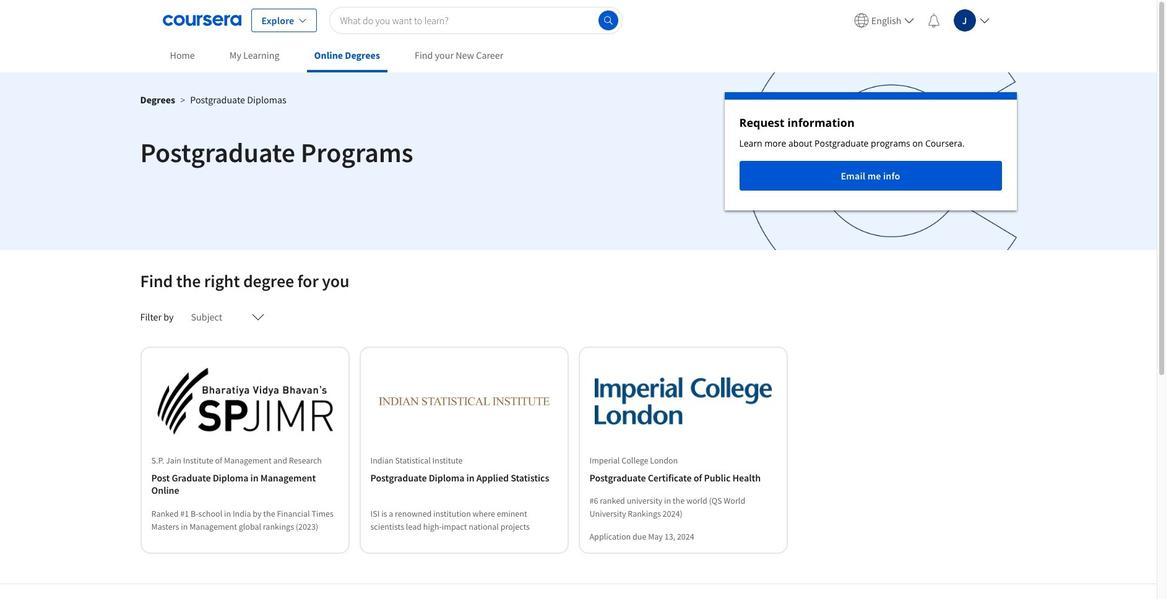 Task type: describe. For each thing, give the bounding box(es) containing it.
coursera image
[[163, 10, 241, 30]]

What do you want to learn? text field
[[330, 7, 623, 34]]



Task type: vqa. For each thing, say whether or not it's contained in the screenshot.
the group
no



Task type: locate. For each thing, give the bounding box(es) containing it.
None search field
[[330, 7, 623, 34]]

status
[[725, 92, 1017, 211]]



